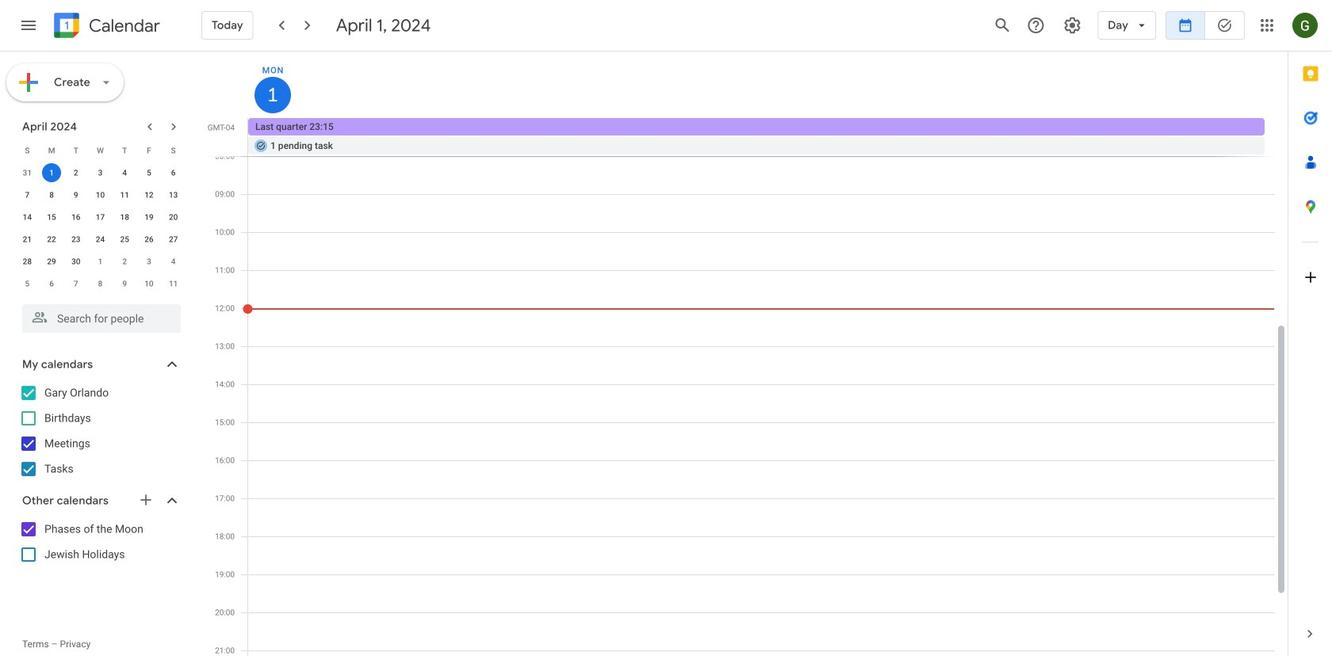 Task type: describe. For each thing, give the bounding box(es) containing it.
11 element
[[115, 186, 134, 205]]

25 element
[[115, 230, 134, 249]]

may 9 element
[[115, 274, 134, 293]]

18 element
[[115, 208, 134, 227]]

may 1 element
[[91, 252, 110, 271]]

may 2 element
[[115, 252, 134, 271]]

3 element
[[91, 163, 110, 182]]

other calendars list
[[3, 517, 197, 568]]

27 element
[[164, 230, 183, 249]]

22 element
[[42, 230, 61, 249]]

0 vertical spatial cell
[[248, 118, 1275, 156]]

24 element
[[91, 230, 110, 249]]

may 3 element
[[140, 252, 159, 271]]

28 element
[[18, 252, 37, 271]]

may 7 element
[[66, 274, 85, 293]]

my calendars list
[[3, 381, 197, 482]]

7 element
[[18, 186, 37, 205]]

march 31 element
[[18, 163, 37, 182]]

9 element
[[66, 186, 85, 205]]

1, today element
[[42, 163, 61, 182]]

10 element
[[91, 186, 110, 205]]

monday, april 1, today element
[[255, 77, 291, 113]]

may 11 element
[[164, 274, 183, 293]]



Task type: vqa. For each thing, say whether or not it's contained in the screenshot.
middle 8
no



Task type: locate. For each thing, give the bounding box(es) containing it.
tab list
[[1289, 52, 1333, 612]]

cell
[[248, 118, 1275, 156], [39, 162, 64, 184]]

cell inside april 2024 grid
[[39, 162, 64, 184]]

19 element
[[140, 208, 159, 227]]

29 element
[[42, 252, 61, 271]]

heading
[[86, 16, 160, 35]]

17 element
[[91, 208, 110, 227]]

8 element
[[42, 186, 61, 205]]

april 2024 grid
[[15, 140, 186, 295]]

may 10 element
[[140, 274, 159, 293]]

2 element
[[66, 163, 85, 182]]

settings menu image
[[1063, 16, 1082, 35]]

12 element
[[140, 186, 159, 205]]

6 element
[[164, 163, 183, 182]]

1 horizontal spatial cell
[[248, 118, 1275, 156]]

16 element
[[66, 208, 85, 227]]

15 element
[[42, 208, 61, 227]]

1 vertical spatial cell
[[39, 162, 64, 184]]

may 8 element
[[91, 274, 110, 293]]

0 horizontal spatial cell
[[39, 162, 64, 184]]

4 element
[[115, 163, 134, 182]]

21 element
[[18, 230, 37, 249]]

grid
[[203, 52, 1288, 657]]

13 element
[[164, 186, 183, 205]]

row
[[241, 118, 1288, 156], [15, 140, 186, 162], [15, 162, 186, 184], [15, 184, 186, 206], [15, 206, 186, 228], [15, 228, 186, 251], [15, 251, 186, 273], [15, 273, 186, 295]]

row group
[[15, 162, 186, 295]]

add other calendars image
[[138, 493, 154, 508]]

main drawer image
[[19, 16, 38, 35]]

Search for people text field
[[32, 305, 171, 333]]

may 5 element
[[18, 274, 37, 293]]

may 4 element
[[164, 252, 183, 271]]

26 element
[[140, 230, 159, 249]]

heading inside the calendar element
[[86, 16, 160, 35]]

23 element
[[66, 230, 85, 249]]

20 element
[[164, 208, 183, 227]]

None search field
[[0, 298, 197, 333]]

5 element
[[140, 163, 159, 182]]

30 element
[[66, 252, 85, 271]]

14 element
[[18, 208, 37, 227]]

calendar element
[[51, 10, 160, 44]]

may 6 element
[[42, 274, 61, 293]]



